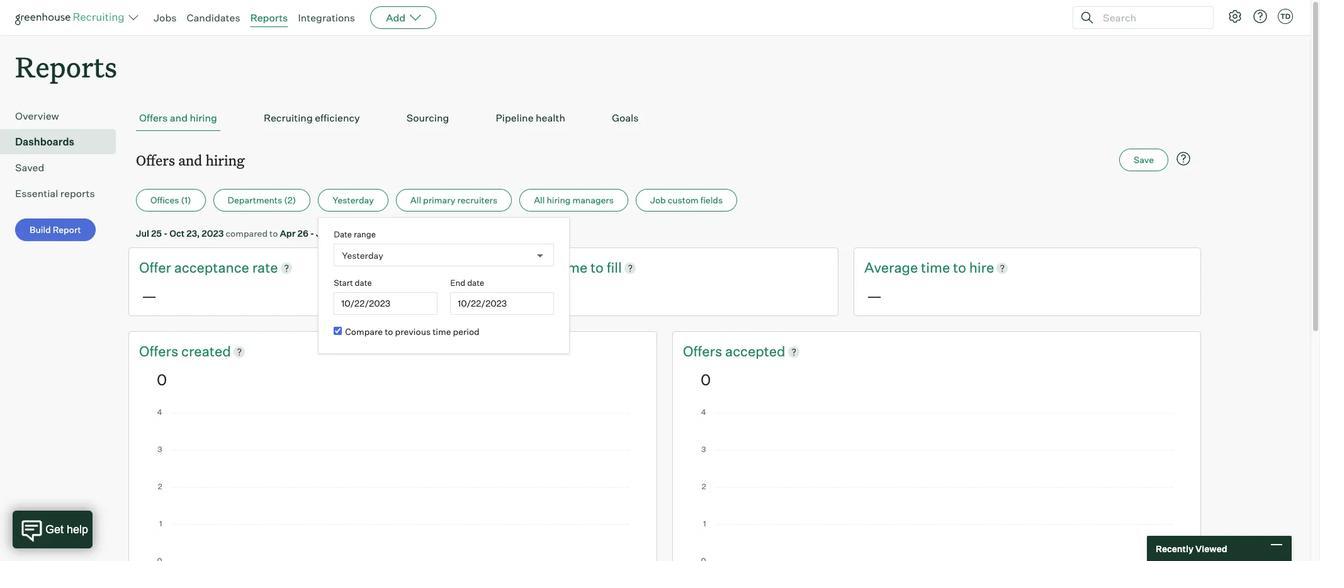 Task type: locate. For each thing, give the bounding box(es) containing it.
1 horizontal spatial average link
[[864, 258, 921, 278]]

2 vertical spatial hiring
[[547, 195, 571, 205]]

0 horizontal spatial jul
[[136, 228, 149, 239]]

2023 right 23,
[[202, 228, 224, 239]]

2 0 from the left
[[701, 370, 711, 389]]

2 date from the left
[[467, 278, 484, 288]]

pipeline
[[496, 112, 534, 124]]

1 horizontal spatial xychart image
[[701, 409, 1173, 561]]

2 jul from the left
[[316, 228, 329, 239]]

fill
[[607, 259, 622, 276]]

jobs link
[[154, 11, 177, 24]]

0 horizontal spatial xychart image
[[157, 409, 629, 561]]

offer link
[[139, 258, 174, 278]]

all left managers
[[534, 195, 545, 205]]

to left apr
[[270, 228, 278, 239]]

acceptance link
[[174, 258, 252, 278]]

1 vertical spatial and
[[178, 151, 202, 169]]

xychart image for created
[[157, 409, 629, 561]]

saved
[[15, 161, 44, 174]]

previous
[[395, 326, 431, 337]]

1 horizontal spatial average
[[864, 259, 918, 276]]

average link
[[502, 258, 559, 278], [864, 258, 921, 278]]

1 horizontal spatial jul
[[316, 228, 329, 239]]

offers link for accepted
[[683, 342, 725, 361]]

1 horizontal spatial 0
[[701, 370, 711, 389]]

0 horizontal spatial average link
[[502, 258, 559, 278]]

0 horizontal spatial date
[[355, 278, 372, 288]]

and
[[170, 112, 188, 124], [178, 151, 202, 169]]

1 — from the left
[[142, 286, 157, 305]]

1 all from the left
[[410, 195, 421, 205]]

all
[[410, 195, 421, 205], [534, 195, 545, 205]]

0 horizontal spatial —
[[142, 286, 157, 305]]

recruiting efficiency
[[264, 112, 360, 124]]

offers and hiring inside button
[[139, 112, 217, 124]]

0 horizontal spatial average
[[502, 259, 556, 276]]

1 0 from the left
[[157, 370, 167, 389]]

recruiting
[[264, 112, 313, 124]]

10/22/2023
[[341, 298, 390, 309], [458, 298, 507, 309]]

jul left 24,
[[316, 228, 329, 239]]

0 vertical spatial offers and hiring
[[139, 112, 217, 124]]

jobs
[[154, 11, 177, 24]]

— for hire
[[867, 286, 882, 305]]

0 horizontal spatial 2023
[[202, 228, 224, 239]]

1 xychart image from the left
[[157, 409, 629, 561]]

—
[[142, 286, 157, 305], [504, 286, 519, 305], [867, 286, 882, 305]]

1 horizontal spatial offers link
[[683, 342, 725, 361]]

- right 25
[[164, 228, 168, 239]]

start
[[334, 278, 353, 288]]

build
[[30, 224, 51, 235]]

yesterday
[[333, 195, 374, 205], [342, 250, 383, 260]]

1 horizontal spatial average time to
[[864, 259, 969, 276]]

to left hire
[[953, 259, 966, 276]]

all hiring managers
[[534, 195, 614, 205]]

0 horizontal spatial time link
[[559, 258, 591, 278]]

time link for fill
[[559, 258, 591, 278]]

0 vertical spatial hiring
[[190, 112, 217, 124]]

2 horizontal spatial time
[[921, 259, 950, 276]]

10/22/2023 down end date
[[458, 298, 507, 309]]

0 horizontal spatial average time to
[[502, 259, 607, 276]]

2 — from the left
[[504, 286, 519, 305]]

offers inside offers and hiring button
[[139, 112, 168, 124]]

2 horizontal spatial —
[[867, 286, 882, 305]]

average for fill
[[502, 259, 556, 276]]

recently
[[1156, 543, 1194, 554]]

1 horizontal spatial time
[[559, 259, 588, 276]]

— for fill
[[504, 286, 519, 305]]

average time to for hire
[[864, 259, 969, 276]]

Compare to previous time period checkbox
[[334, 327, 342, 335]]

candidates
[[187, 11, 240, 24]]

2 time link from the left
[[921, 258, 953, 278]]

offices (1) button
[[136, 189, 206, 212]]

2 average time to from the left
[[864, 259, 969, 276]]

3 — from the left
[[867, 286, 882, 305]]

0 vertical spatial reports
[[250, 11, 288, 24]]

date right start
[[355, 278, 372, 288]]

hire link
[[969, 258, 994, 278]]

1 average time to from the left
[[502, 259, 607, 276]]

1 horizontal spatial —
[[504, 286, 519, 305]]

1 horizontal spatial date
[[467, 278, 484, 288]]

rate link
[[252, 258, 278, 278]]

offers link
[[139, 342, 181, 361], [683, 342, 725, 361]]

0 vertical spatial and
[[170, 112, 188, 124]]

all primary recruiters button
[[396, 189, 512, 212]]

build report button
[[15, 219, 96, 241]]

and inside offers and hiring button
[[170, 112, 188, 124]]

date right end
[[467, 278, 484, 288]]

2 offers link from the left
[[683, 342, 725, 361]]

time left hire
[[921, 259, 950, 276]]

1 average from the left
[[502, 259, 556, 276]]

period
[[453, 326, 480, 337]]

0 horizontal spatial offers link
[[139, 342, 181, 361]]

to
[[270, 228, 278, 239], [591, 259, 604, 276], [953, 259, 966, 276], [385, 326, 393, 337]]

0 vertical spatial yesterday
[[333, 195, 374, 205]]

all inside button
[[410, 195, 421, 205]]

to left fill
[[591, 259, 604, 276]]

rate
[[252, 259, 278, 276]]

hiring
[[190, 112, 217, 124], [206, 151, 245, 169], [547, 195, 571, 205]]

0 horizontal spatial 0
[[157, 370, 167, 389]]

job
[[650, 195, 666, 205]]

fields
[[701, 195, 723, 205]]

time link left fill link on the left of the page
[[559, 258, 591, 278]]

reports
[[250, 11, 288, 24], [15, 48, 117, 85]]

xychart image
[[157, 409, 629, 561], [701, 409, 1173, 561]]

1 horizontal spatial time link
[[921, 258, 953, 278]]

add
[[386, 11, 406, 24]]

reports right candidates link
[[250, 11, 288, 24]]

jul
[[136, 228, 149, 239], [316, 228, 329, 239]]

2023 right 24,
[[347, 228, 369, 239]]

2 average link from the left
[[864, 258, 921, 278]]

1 horizontal spatial 2023
[[347, 228, 369, 239]]

all for all hiring managers
[[534, 195, 545, 205]]

0 horizontal spatial -
[[164, 228, 168, 239]]

all inside button
[[534, 195, 545, 205]]

time link left 'hire' link
[[921, 258, 953, 278]]

1 horizontal spatial all
[[534, 195, 545, 205]]

yesterday button
[[318, 189, 388, 212]]

created
[[181, 343, 231, 360]]

accepted link
[[725, 342, 786, 361]]

all left primary
[[410, 195, 421, 205]]

custom
[[668, 195, 699, 205]]

yesterday down range
[[342, 250, 383, 260]]

yesterday up 'date range'
[[333, 195, 374, 205]]

1 - from the left
[[164, 228, 168, 239]]

1 horizontal spatial to link
[[953, 258, 969, 278]]

1 offers link from the left
[[139, 342, 181, 361]]

2 all from the left
[[534, 195, 545, 205]]

pipeline health
[[496, 112, 565, 124]]

time
[[559, 259, 588, 276], [921, 259, 950, 276], [433, 326, 451, 337]]

tab list
[[136, 105, 1194, 131]]

0 horizontal spatial to link
[[591, 258, 607, 278]]

jul left 25
[[136, 228, 149, 239]]

- right 26 at the left top
[[310, 228, 314, 239]]

1 time link from the left
[[559, 258, 591, 278]]

2 average from the left
[[864, 259, 918, 276]]

time link for hire
[[921, 258, 953, 278]]

1 vertical spatial reports
[[15, 48, 117, 85]]

managers
[[573, 195, 614, 205]]

24,
[[331, 228, 345, 239]]

offers
[[139, 112, 168, 124], [136, 151, 175, 169], [139, 343, 181, 360], [683, 343, 725, 360]]

1 to link from the left
[[591, 258, 607, 278]]

end date
[[450, 278, 484, 288]]

time left period
[[433, 326, 451, 337]]

0
[[157, 370, 167, 389], [701, 370, 711, 389]]

1 horizontal spatial 10/22/2023
[[458, 298, 507, 309]]

2 to link from the left
[[953, 258, 969, 278]]

average time to
[[502, 259, 607, 276], [864, 259, 969, 276]]

essential reports link
[[15, 186, 111, 201]]

average for hire
[[864, 259, 918, 276]]

date
[[355, 278, 372, 288], [467, 278, 484, 288]]

average
[[502, 259, 556, 276], [864, 259, 918, 276]]

apr
[[280, 228, 296, 239]]

time for hire
[[921, 259, 950, 276]]

10/22/2023 down start date
[[341, 298, 390, 309]]

1 average link from the left
[[502, 258, 559, 278]]

hiring inside tab list
[[190, 112, 217, 124]]

Search text field
[[1100, 9, 1202, 27]]

1 horizontal spatial -
[[310, 228, 314, 239]]

2 xychart image from the left
[[701, 409, 1173, 561]]

xychart image for accepted
[[701, 409, 1173, 561]]

offices
[[150, 195, 179, 205]]

reports down the greenhouse recruiting image
[[15, 48, 117, 85]]

time left fill
[[559, 259, 588, 276]]

0 horizontal spatial 10/22/2023
[[341, 298, 390, 309]]

0 horizontal spatial all
[[410, 195, 421, 205]]

date
[[334, 229, 352, 239]]

offers and hiring
[[139, 112, 217, 124], [136, 151, 245, 169]]

recently viewed
[[1156, 543, 1228, 554]]

to link
[[591, 258, 607, 278], [953, 258, 969, 278]]

1 date from the left
[[355, 278, 372, 288]]



Task type: describe. For each thing, give the bounding box(es) containing it.
save
[[1134, 154, 1154, 165]]

offer
[[139, 259, 171, 276]]

health
[[536, 112, 565, 124]]

departments (2) button
[[213, 189, 311, 212]]

overview link
[[15, 108, 111, 124]]

26
[[298, 228, 308, 239]]

tab list containing offers and hiring
[[136, 105, 1194, 131]]

goals button
[[609, 105, 642, 131]]

overview
[[15, 110, 59, 122]]

recruiting efficiency button
[[261, 105, 363, 131]]

23,
[[187, 228, 200, 239]]

save button
[[1120, 149, 1169, 171]]

to left previous at the left bottom of the page
[[385, 326, 393, 337]]

0 for created
[[157, 370, 167, 389]]

date range
[[334, 229, 376, 239]]

candidates link
[[187, 11, 240, 24]]

all hiring managers button
[[520, 189, 628, 212]]

range
[[354, 229, 376, 239]]

faq image
[[1176, 151, 1191, 166]]

compare to previous time period
[[345, 326, 480, 337]]

2 2023 from the left
[[347, 228, 369, 239]]

greenhouse recruiting image
[[15, 10, 128, 25]]

offices (1)
[[150, 195, 191, 205]]

1 vertical spatial hiring
[[206, 151, 245, 169]]

sourcing
[[407, 112, 449, 124]]

job custom fields button
[[636, 189, 737, 212]]

acceptance
[[174, 259, 249, 276]]

configure image
[[1228, 9, 1243, 24]]

add button
[[370, 6, 436, 29]]

departments
[[228, 195, 282, 205]]

dashboards link
[[15, 134, 111, 149]]

offers and hiring button
[[136, 105, 220, 131]]

build report
[[30, 224, 81, 235]]

1 vertical spatial yesterday
[[342, 250, 383, 260]]

job custom fields
[[650, 195, 723, 205]]

(1)
[[181, 195, 191, 205]]

essential reports
[[15, 187, 95, 200]]

to link for fill
[[591, 258, 607, 278]]

25
[[151, 228, 162, 239]]

start date
[[334, 278, 372, 288]]

all for all primary recruiters
[[410, 195, 421, 205]]

dashboards
[[15, 135, 74, 148]]

reports
[[60, 187, 95, 200]]

td button
[[1276, 6, 1296, 26]]

compared
[[226, 228, 268, 239]]

average link for hire
[[864, 258, 921, 278]]

reports link
[[250, 11, 288, 24]]

0 for accepted
[[701, 370, 711, 389]]

viewed
[[1196, 543, 1228, 554]]

primary
[[423, 195, 456, 205]]

time for fill
[[559, 259, 588, 276]]

end
[[450, 278, 466, 288]]

all primary recruiters
[[410, 195, 497, 205]]

average time to for fill
[[502, 259, 607, 276]]

td button
[[1278, 9, 1293, 24]]

integrations link
[[298, 11, 355, 24]]

to link for hire
[[953, 258, 969, 278]]

essential
[[15, 187, 58, 200]]

average link for fill
[[502, 258, 559, 278]]

yesterday inside button
[[333, 195, 374, 205]]

0 horizontal spatial time
[[433, 326, 451, 337]]

oct
[[170, 228, 185, 239]]

sourcing button
[[403, 105, 452, 131]]

1 horizontal spatial reports
[[250, 11, 288, 24]]

(2)
[[284, 195, 296, 205]]

recruiters
[[457, 195, 497, 205]]

date for end date
[[467, 278, 484, 288]]

1 vertical spatial offers and hiring
[[136, 151, 245, 169]]

0 horizontal spatial reports
[[15, 48, 117, 85]]

integrations
[[298, 11, 355, 24]]

hire
[[969, 259, 994, 276]]

1 jul from the left
[[136, 228, 149, 239]]

pipeline health button
[[493, 105, 569, 131]]

compare
[[345, 326, 383, 337]]

fill link
[[607, 258, 622, 278]]

1 2023 from the left
[[202, 228, 224, 239]]

accepted
[[725, 343, 786, 360]]

saved link
[[15, 160, 111, 175]]

1 10/22/2023 from the left
[[341, 298, 390, 309]]

td
[[1281, 12, 1291, 21]]

goals
[[612, 112, 639, 124]]

offers link for created
[[139, 342, 181, 361]]

created link
[[181, 342, 231, 361]]

2 - from the left
[[310, 228, 314, 239]]

jul 25 - oct 23, 2023 compared to apr 26 - jul 24, 2023
[[136, 228, 369, 239]]

offer acceptance
[[139, 259, 252, 276]]

departments (2)
[[228, 195, 296, 205]]

date for start date
[[355, 278, 372, 288]]

report
[[53, 224, 81, 235]]

2 10/22/2023 from the left
[[458, 298, 507, 309]]

efficiency
[[315, 112, 360, 124]]



Task type: vqa. For each thing, say whether or not it's contained in the screenshot.
EASY
no



